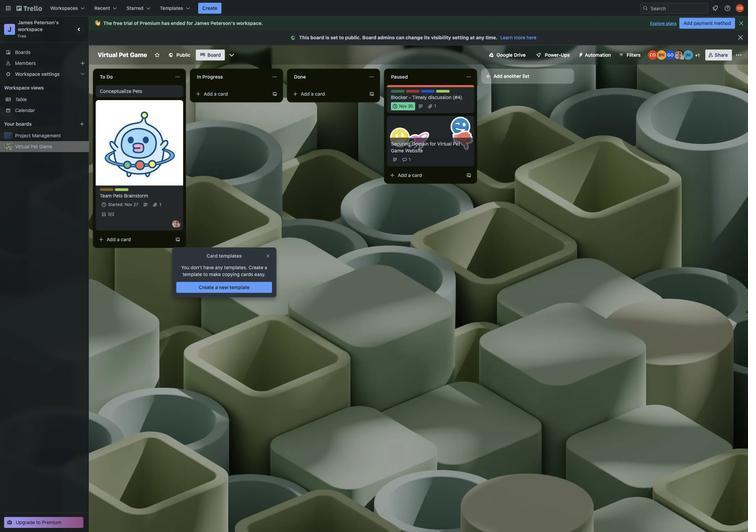 Task type: vqa. For each thing, say whether or not it's contained in the screenshot.
more
yes



Task type: describe. For each thing, give the bounding box(es) containing it.
primary element
[[0, 0, 748, 16]]

for inside banner
[[187, 20, 193, 26]]

for inside securing domain for virtual pet game website
[[430, 141, 436, 147]]

workspace for workspace settings
[[15, 71, 40, 77]]

a for to do
[[117, 237, 120, 242]]

virtual pet game link
[[15, 143, 85, 150]]

blocker - timely discussion (#4)
[[391, 94, 462, 100]]

team pets brainstorm link
[[100, 192, 179, 199]]

game inside securing domain for virtual pet game website
[[391, 148, 404, 153]]

started:
[[108, 202, 124, 207]]

add for in progress
[[204, 91, 213, 97]]

workspaces button
[[46, 3, 89, 14]]

create a new template button
[[176, 282, 272, 293]]

christina overa (christinaovera) image inside primary element
[[736, 4, 744, 12]]

power-ups
[[545, 52, 570, 58]]

To Do text field
[[96, 71, 171, 82]]

templates.
[[224, 265, 247, 270]]

0 notifications image
[[711, 4, 719, 12]]

fyi
[[421, 90, 427, 95]]

add a card button for done
[[290, 89, 366, 99]]

list
[[523, 73, 529, 79]]

add inside 'button'
[[494, 73, 503, 79]]

james inside banner
[[194, 20, 209, 26]]

pet inside text box
[[119, 51, 129, 58]]

add for paused
[[398, 172, 407, 178]]

1 vertical spatial christina overa (christinaovera) image
[[648, 50, 657, 60]]

brainstorm
[[124, 193, 148, 199]]

any inside the you don't have any templates. create a template to make copying cards easy.
[[215, 265, 223, 270]]

securing domain for virtual pet game website link
[[391, 140, 470, 154]]

boards
[[15, 49, 31, 55]]

have
[[203, 265, 214, 270]]

1 down 'blocker - timely discussion (#4)' 'link'
[[434, 104, 436, 109]]

.
[[261, 20, 263, 26]]

a inside button
[[215, 284, 218, 290]]

create for create a new template
[[199, 284, 214, 290]]

premium inside 'link'
[[42, 519, 61, 525]]

create button
[[198, 3, 222, 14]]

j link
[[4, 24, 15, 35]]

Search field
[[648, 3, 708, 13]]

automation
[[585, 52, 611, 58]]

team for team pets brainstorm
[[100, 193, 112, 199]]

template inside button
[[230, 284, 250, 290]]

you
[[181, 265, 189, 270]]

add a card for to do
[[107, 237, 131, 242]]

share button
[[705, 50, 732, 60]]

blocker for blocker fyi
[[406, 90, 421, 95]]

to do
[[100, 74, 113, 80]]

of
[[134, 20, 139, 26]]

back to home image
[[16, 3, 42, 14]]

james peterson's workspace free
[[18, 19, 60, 39]]

do
[[106, 74, 113, 80]]

progress
[[202, 74, 223, 80]]

the
[[103, 20, 112, 26]]

board link
[[196, 50, 225, 60]]

public button
[[164, 50, 195, 60]]

1 vertical spatial virtual pet game
[[15, 144, 52, 149]]

open information menu image
[[724, 5, 731, 12]]

started: nov 27
[[108, 202, 138, 207]]

google
[[497, 52, 513, 58]]

calendar link
[[15, 107, 85, 114]]

to inside the you don't have any templates. create a template to make copying cards easy.
[[203, 271, 208, 277]]

boards link
[[0, 47, 89, 58]]

your
[[4, 121, 15, 127]]

filters button
[[616, 50, 643, 60]]

has
[[161, 20, 170, 26]]

workspaces
[[50, 5, 78, 11]]

task
[[127, 188, 136, 193]]

to
[[100, 74, 105, 80]]

1 down team pets brainstorm 'link' on the top left
[[159, 202, 161, 207]]

nov inside option
[[399, 104, 407, 109]]

easy.
[[254, 271, 266, 277]]

a inside the you don't have any templates. create a template to make copying cards easy.
[[265, 265, 267, 270]]

a for in progress
[[214, 91, 217, 97]]

explore plans
[[650, 21, 677, 26]]

share
[[715, 52, 728, 58]]

blocker fyi
[[406, 90, 427, 95]]

premium inside banner
[[140, 20, 160, 26]]

In Progress text field
[[193, 71, 268, 82]]

-
[[409, 94, 411, 100]]

can
[[396, 35, 404, 40]]

to inside 'link'
[[36, 519, 41, 525]]

workspace views
[[4, 85, 44, 91]]

filters
[[627, 52, 641, 58]]

trial
[[124, 20, 133, 26]]

management
[[32, 133, 61, 138]]

google drive icon image
[[489, 53, 494, 57]]

customize views image
[[228, 52, 235, 58]]

securing
[[391, 141, 411, 147]]

0 horizontal spatial pet
[[31, 144, 38, 149]]

conceptualize pets
[[100, 88, 142, 94]]

project management link
[[15, 132, 85, 139]]

your boards
[[4, 121, 32, 127]]

Board name text field
[[94, 50, 150, 60]]

add inside button
[[684, 20, 692, 26]]

templates button
[[156, 3, 194, 14]]

make
[[209, 271, 221, 277]]

set
[[331, 35, 338, 40]]

table link
[[15, 96, 85, 103]]

admins
[[378, 35, 395, 40]]

paused
[[391, 74, 408, 80]]

conceptualize pets link
[[100, 88, 179, 95]]

power-ups button
[[531, 50, 574, 60]]

team task
[[115, 188, 136, 193]]

close popover image
[[265, 253, 271, 259]]

this board is set to public. board admins can change its visibility setting at any time. learn more here
[[299, 35, 536, 40]]

starred
[[127, 5, 143, 11]]

upgrade to premium
[[16, 519, 61, 525]]

star or unstar board image
[[155, 52, 160, 58]]

0 vertical spatial to
[[339, 35, 344, 40]]

template inside the you don't have any templates. create a template to make copying cards easy.
[[183, 271, 202, 277]]

create a new template
[[199, 284, 250, 290]]

james peterson's workspace link
[[18, 19, 60, 32]]

don't
[[191, 265, 202, 270]]

securing domain for virtual pet game website
[[391, 141, 460, 153]]

more
[[514, 35, 525, 40]]

0
[[108, 212, 111, 217]]

drive
[[514, 52, 526, 58]]

add board image
[[79, 121, 85, 127]]

add a card for in progress
[[204, 91, 228, 97]]

templates
[[219, 253, 242, 259]]

peterson's inside james peterson's workspace free
[[34, 19, 59, 25]]

card templates
[[207, 253, 242, 259]]



Task type: locate. For each thing, give the bounding box(es) containing it.
template
[[183, 271, 202, 277], [230, 284, 250, 290]]

christina overa (christinaovera) image left gary orlando (garyorlando) "icon"
[[648, 50, 657, 60]]

to down have
[[203, 271, 208, 277]]

/
[[111, 212, 112, 217]]

james peterson (jamespeterson93) image
[[675, 50, 684, 60]]

to right upgrade
[[36, 519, 41, 525]]

30
[[408, 104, 413, 109]]

pet down 'project management'
[[31, 144, 38, 149]]

add for done
[[301, 91, 310, 97]]

add
[[684, 20, 692, 26], [494, 73, 503, 79], [204, 91, 213, 97], [301, 91, 310, 97], [398, 172, 407, 178], [107, 237, 116, 242]]

0 horizontal spatial virtual pet game
[[15, 144, 52, 149]]

change
[[406, 35, 423, 40]]

premium right of on the top of page
[[140, 20, 160, 26]]

peterson's down back to home image
[[34, 19, 59, 25]]

workspace down members
[[15, 71, 40, 77]]

for right ended
[[187, 20, 193, 26]]

1 horizontal spatial premium
[[140, 20, 160, 26]]

1 horizontal spatial pet
[[119, 51, 129, 58]]

add a card button for to do
[[96, 234, 172, 245]]

upgrade to premium link
[[4, 517, 83, 528]]

workspace navigation collapse icon image
[[75, 25, 84, 34]]

1 vertical spatial workspace
[[18, 26, 43, 32]]

plans
[[666, 21, 677, 26]]

workspace inside dropdown button
[[15, 71, 40, 77]]

any right at
[[476, 35, 484, 40]]

0 horizontal spatial peterson's
[[34, 19, 59, 25]]

0 horizontal spatial template
[[183, 271, 202, 277]]

team for team task
[[115, 188, 125, 193]]

banner containing 👋
[[89, 16, 748, 30]]

pets inside 'link'
[[113, 193, 123, 199]]

power-
[[545, 52, 561, 58]]

this
[[299, 35, 309, 40]]

virtual pet game
[[98, 51, 147, 58], [15, 144, 52, 149]]

1 horizontal spatial nov
[[399, 104, 407, 109]]

color: yellow, title: none image
[[100, 188, 113, 191]]

2 vertical spatial create from template… image
[[175, 237, 180, 242]]

1 horizontal spatial christina overa (christinaovera) image
[[736, 4, 744, 12]]

team left task
[[115, 188, 125, 193]]

27
[[133, 202, 138, 207]]

👋 the free trial of premium has ended for james peterson's workspace .
[[94, 20, 263, 26]]

add a card button down 'website'
[[387, 170, 463, 181]]

ups
[[561, 52, 570, 58]]

2 horizontal spatial to
[[339, 35, 344, 40]]

1 horizontal spatial pets
[[133, 88, 142, 94]]

add a card for paused
[[398, 172, 422, 178]]

0 horizontal spatial premium
[[42, 519, 61, 525]]

create from template… image
[[272, 91, 278, 97]]

goal
[[391, 90, 400, 95]]

1 horizontal spatial team
[[115, 188, 125, 193]]

james peterson (jamespeterson93) image
[[172, 220, 180, 228]]

0 vertical spatial nov
[[399, 104, 407, 109]]

game
[[130, 51, 147, 58], [39, 144, 52, 149], [391, 148, 404, 153]]

color: red, title: "blocker" element
[[406, 90, 421, 95]]

pets for conceptualize
[[133, 88, 142, 94]]

1 vertical spatial template
[[230, 284, 250, 290]]

0 horizontal spatial for
[[187, 20, 193, 26]]

add left "payment"
[[684, 20, 692, 26]]

board right the public.
[[362, 35, 376, 40]]

add a card down 'website'
[[398, 172, 422, 178]]

add a card button down 2
[[96, 234, 172, 245]]

discussion
[[428, 94, 452, 100]]

copying
[[222, 271, 240, 277]]

workspace settings button
[[0, 69, 89, 80]]

0 vertical spatial christina overa (christinaovera) image
[[736, 4, 744, 12]]

explore
[[650, 21, 665, 26]]

Paused text field
[[387, 71, 462, 82]]

0 vertical spatial workspace
[[15, 71, 40, 77]]

2 horizontal spatial pet
[[453, 141, 460, 147]]

👋
[[94, 20, 100, 26]]

card for paused
[[412, 172, 422, 178]]

pets for team
[[113, 193, 123, 199]]

for right domain
[[430, 141, 436, 147]]

create from template… image for done
[[369, 91, 375, 97]]

learn
[[500, 35, 513, 40]]

0 horizontal spatial game
[[39, 144, 52, 149]]

0 vertical spatial template
[[183, 271, 202, 277]]

create inside primary element
[[202, 5, 217, 11]]

Nov 30 checkbox
[[391, 102, 415, 110]]

table
[[15, 96, 27, 102]]

virtual pet game down 'project management'
[[15, 144, 52, 149]]

jeremy miller (jeremymiller198) image
[[683, 50, 693, 60]]

nov left 30
[[399, 104, 407, 109]]

0 vertical spatial create
[[202, 5, 217, 11]]

(#4)
[[453, 94, 462, 100]]

0 horizontal spatial christina overa (christinaovera) image
[[648, 50, 657, 60]]

team down color: yellow, title: none icon
[[100, 193, 112, 199]]

add down 0 / 2
[[107, 237, 116, 242]]

1 vertical spatial any
[[215, 265, 223, 270]]

laugh image
[[448, 115, 473, 139]]

christina overa (christinaovera) image
[[736, 4, 744, 12], [648, 50, 657, 60]]

0 horizontal spatial team
[[100, 193, 112, 199]]

add for to do
[[107, 237, 116, 242]]

nov
[[399, 104, 407, 109], [125, 202, 132, 207]]

template down the don't
[[183, 271, 202, 277]]

james down create button
[[194, 20, 209, 26]]

add a card button down in progress text field
[[193, 89, 269, 99]]

a
[[214, 91, 217, 97], [311, 91, 314, 97], [408, 172, 411, 178], [117, 237, 120, 242], [265, 265, 267, 270], [215, 284, 218, 290]]

0 vertical spatial any
[[476, 35, 484, 40]]

1 vertical spatial premium
[[42, 519, 61, 525]]

pets down to do text box
[[133, 88, 142, 94]]

create inside the you don't have any templates. create a template to make copying cards easy.
[[249, 265, 263, 270]]

sm image
[[290, 35, 299, 41]]

workspace
[[236, 20, 261, 26], [18, 26, 43, 32]]

team inside team pets brainstorm 'link'
[[100, 193, 112, 199]]

this member is an admin of this board. image
[[681, 57, 684, 60]]

pets
[[133, 88, 142, 94], [113, 193, 123, 199]]

premium right upgrade
[[42, 519, 61, 525]]

1 right jeremy miller (jeremymiller198) icon
[[698, 53, 700, 58]]

0 vertical spatial for
[[187, 20, 193, 26]]

website
[[405, 148, 423, 153]]

Done text field
[[290, 71, 365, 82]]

2 horizontal spatial game
[[391, 148, 404, 153]]

add a card down progress
[[204, 91, 228, 97]]

another
[[504, 73, 521, 79]]

wave image
[[94, 20, 100, 26]]

1 vertical spatial for
[[430, 141, 436, 147]]

0 horizontal spatial any
[[215, 265, 223, 270]]

1 horizontal spatial peterson's
[[211, 20, 235, 26]]

blocker left fyi
[[406, 90, 421, 95]]

create from template… image for paused
[[466, 173, 472, 178]]

card for in progress
[[218, 91, 228, 97]]

public
[[176, 52, 190, 58]]

j
[[8, 25, 12, 33]]

1 vertical spatial create
[[249, 265, 263, 270]]

project management
[[15, 133, 61, 138]]

members
[[15, 60, 36, 66]]

color: bold lime, title: none image
[[436, 90, 450, 93]]

add a card button for in progress
[[193, 89, 269, 99]]

time.
[[486, 35, 498, 40]]

board left customize views icon
[[207, 52, 221, 58]]

any up make
[[215, 265, 223, 270]]

1 vertical spatial to
[[203, 271, 208, 277]]

at
[[470, 35, 475, 40]]

1 vertical spatial workspace
[[4, 85, 30, 91]]

0 horizontal spatial create from template… image
[[175, 237, 180, 242]]

0 horizontal spatial board
[[207, 52, 221, 58]]

add down 'website'
[[398, 172, 407, 178]]

sm image
[[575, 50, 585, 59]]

new
[[219, 284, 228, 290]]

create from template… image for to do
[[175, 237, 180, 242]]

starred button
[[122, 3, 154, 14]]

add a card button for paused
[[387, 170, 463, 181]]

0 horizontal spatial pets
[[113, 193, 123, 199]]

add payment method button
[[679, 18, 735, 29]]

virtual down laugh image
[[437, 141, 452, 147]]

virtual inside securing domain for virtual pet game website
[[437, 141, 452, 147]]

game down management
[[39, 144, 52, 149]]

0 horizontal spatial workspace
[[18, 26, 43, 32]]

color: blue, title: "fyi" element
[[421, 90, 435, 95]]

1 vertical spatial nov
[[125, 202, 132, 207]]

is
[[325, 35, 329, 40]]

1 horizontal spatial board
[[362, 35, 376, 40]]

virtual pet game inside text box
[[98, 51, 147, 58]]

virtual inside text box
[[98, 51, 117, 58]]

2 horizontal spatial virtual
[[437, 141, 452, 147]]

calendar
[[15, 107, 35, 113]]

add a card down done
[[301, 91, 325, 97]]

visibility
[[431, 35, 451, 40]]

blocker inside 'link'
[[391, 94, 408, 100]]

2 horizontal spatial create from template… image
[[466, 173, 472, 178]]

game left star or unstar board image
[[130, 51, 147, 58]]

add a card button down done text box
[[290, 89, 366, 99]]

0 vertical spatial board
[[362, 35, 376, 40]]

your boards with 2 items element
[[4, 120, 69, 128]]

0 vertical spatial create from template… image
[[369, 91, 375, 97]]

0 vertical spatial premium
[[140, 20, 160, 26]]

2 vertical spatial to
[[36, 519, 41, 525]]

team pets brainstorm
[[100, 193, 148, 199]]

conceptualize
[[100, 88, 131, 94]]

add a card
[[204, 91, 228, 97], [301, 91, 325, 97], [398, 172, 422, 178], [107, 237, 131, 242]]

virtual
[[98, 51, 117, 58], [437, 141, 452, 147], [15, 144, 29, 149]]

search image
[[643, 5, 648, 11]]

workspace inside james peterson's workspace free
[[18, 26, 43, 32]]

blocker up nov 30 option
[[391, 94, 408, 100]]

1 horizontal spatial for
[[430, 141, 436, 147]]

1 horizontal spatial virtual
[[98, 51, 117, 58]]

workspace settings
[[15, 71, 60, 77]]

1 vertical spatial board
[[207, 52, 221, 58]]

christina overa (christinaovera) image right open information menu image
[[736, 4, 744, 12]]

template down cards
[[230, 284, 250, 290]]

ben nelson (bennelson96) image
[[657, 50, 666, 60]]

add down in progress
[[204, 91, 213, 97]]

0 vertical spatial virtual pet game
[[98, 51, 147, 58]]

game down securing
[[391, 148, 404, 153]]

0 horizontal spatial james
[[18, 19, 33, 25]]

create for create
[[202, 5, 217, 11]]

nov left 27
[[125, 202, 132, 207]]

0 horizontal spatial virtual
[[15, 144, 29, 149]]

pet inside securing domain for virtual pet game website
[[453, 141, 460, 147]]

ended
[[171, 20, 185, 26]]

add payment method
[[684, 20, 731, 26]]

0 vertical spatial workspace
[[236, 20, 261, 26]]

you don't have any templates. create a template to make copying cards easy.
[[181, 265, 267, 277]]

done
[[294, 74, 306, 80]]

card for to do
[[121, 237, 131, 242]]

gary orlando (garyorlando) image
[[666, 50, 675, 60]]

free
[[18, 33, 26, 39]]

to right set
[[339, 35, 344, 40]]

premium
[[140, 20, 160, 26], [42, 519, 61, 525]]

workspace up table at the left top of the page
[[4, 85, 30, 91]]

1 horizontal spatial james
[[194, 20, 209, 26]]

views
[[31, 85, 44, 91]]

pets up "started:"
[[113, 193, 123, 199]]

add down done
[[301, 91, 310, 97]]

card for done
[[315, 91, 325, 97]]

banner
[[89, 16, 748, 30]]

recent
[[94, 5, 110, 11]]

peterson's
[[34, 19, 59, 25], [211, 20, 235, 26]]

a for paused
[[408, 172, 411, 178]]

in
[[197, 74, 201, 80]]

board inside board 'link'
[[207, 52, 221, 58]]

virtual down project
[[15, 144, 29, 149]]

learn more here link
[[498, 35, 536, 40]]

timely
[[412, 94, 427, 100]]

0 vertical spatial pets
[[133, 88, 142, 94]]

workspace for workspace views
[[4, 85, 30, 91]]

1 horizontal spatial workspace
[[236, 20, 261, 26]]

1 horizontal spatial create from template… image
[[369, 91, 375, 97]]

create
[[202, 5, 217, 11], [249, 265, 263, 270], [199, 284, 214, 290]]

upgrade
[[16, 519, 35, 525]]

add another list
[[494, 73, 529, 79]]

color: green, title: "goal" element
[[391, 90, 405, 95]]

0 / 2
[[108, 212, 114, 217]]

payment
[[694, 20, 713, 26]]

1 horizontal spatial any
[[476, 35, 484, 40]]

add a card for done
[[301, 91, 325, 97]]

workspace
[[15, 71, 40, 77], [4, 85, 30, 91]]

james inside james peterson's workspace free
[[18, 19, 33, 25]]

boards
[[16, 121, 32, 127]]

members link
[[0, 58, 89, 69]]

pet
[[119, 51, 129, 58], [453, 141, 460, 147], [31, 144, 38, 149]]

virtual up the to do
[[98, 51, 117, 58]]

pet down laugh image
[[453, 141, 460, 147]]

1 vertical spatial pets
[[113, 193, 123, 199]]

1 horizontal spatial virtual pet game
[[98, 51, 147, 58]]

color: bold lime, title: "team task" element
[[115, 188, 136, 193]]

peterson's down create button
[[211, 20, 235, 26]]

blocker for blocker - timely discussion (#4)
[[391, 94, 408, 100]]

method
[[714, 20, 731, 26]]

its
[[424, 35, 430, 40]]

0 horizontal spatial nov
[[125, 202, 132, 207]]

2
[[112, 212, 114, 217]]

1 horizontal spatial to
[[203, 271, 208, 277]]

1 horizontal spatial template
[[230, 284, 250, 290]]

pet up to do text box
[[119, 51, 129, 58]]

james up free
[[18, 19, 33, 25]]

a for done
[[311, 91, 314, 97]]

blocker - timely discussion (#4) link
[[391, 94, 470, 101]]

card
[[207, 253, 218, 259]]

public.
[[345, 35, 361, 40]]

2 vertical spatial create
[[199, 284, 214, 290]]

add left the another on the top of page
[[494, 73, 503, 79]]

1 down 'website'
[[409, 157, 411, 162]]

show menu image
[[735, 52, 742, 58]]

1 horizontal spatial game
[[130, 51, 147, 58]]

virtual pet game up to do text box
[[98, 51, 147, 58]]

0 horizontal spatial to
[[36, 519, 41, 525]]

1 vertical spatial create from template… image
[[466, 173, 472, 178]]

add a card down 2
[[107, 237, 131, 242]]

game inside text box
[[130, 51, 147, 58]]

settings
[[41, 71, 60, 77]]

create from template… image
[[369, 91, 375, 97], [466, 173, 472, 178], [175, 237, 180, 242]]

templates
[[160, 5, 183, 11]]



